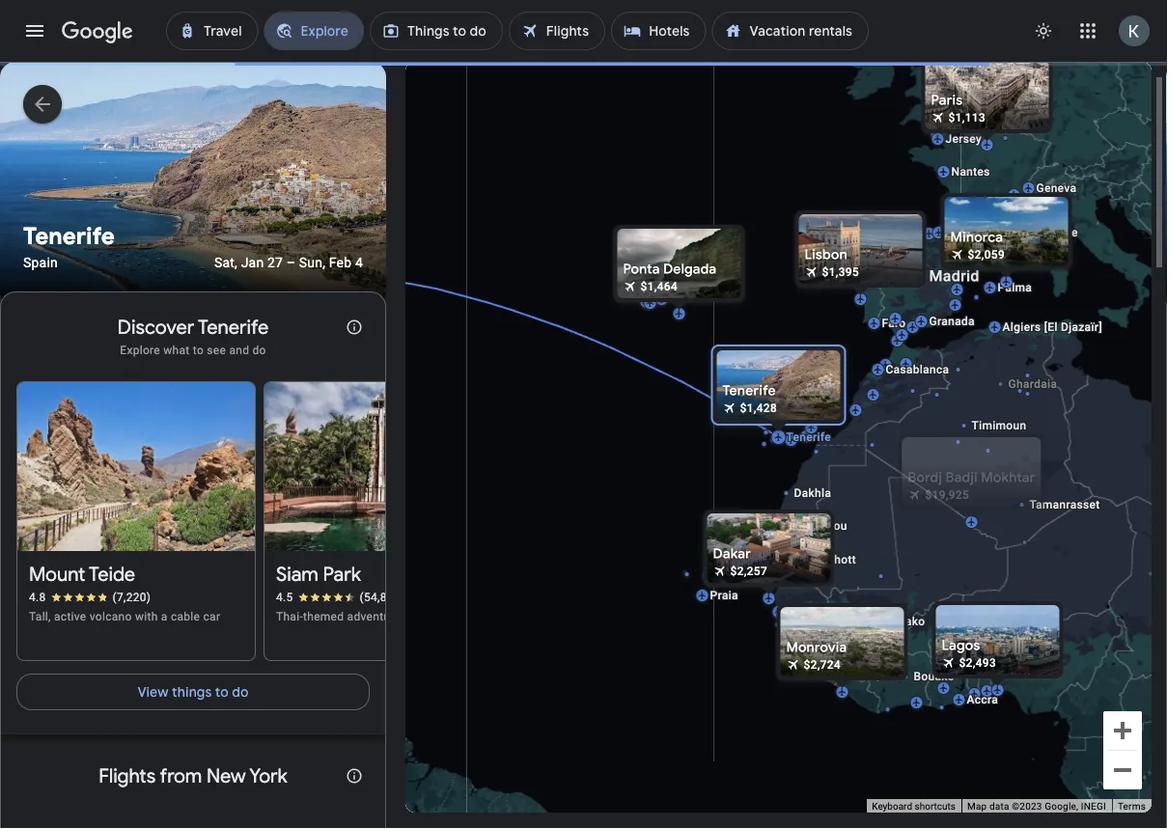 Task type: vqa. For each thing, say whether or not it's contained in the screenshot.
things on the left bottom
yes



Task type: locate. For each thing, give the bounding box(es) containing it.
$1,464
[[641, 280, 678, 294]]

water
[[404, 610, 434, 624]]

tenerife up and
[[198, 315, 269, 340]]

main menu image
[[23, 19, 46, 42]]

explore
[[120, 344, 160, 357]]

1 vertical spatial to
[[215, 684, 229, 701]]

to left "see" at left top
[[193, 344, 204, 357]]

paris
[[932, 92, 963, 109]]

4.8
[[29, 591, 46, 605]]

a
[[161, 610, 168, 624]]

marseille
[[1028, 226, 1079, 240]]

casablanca
[[886, 363, 950, 377]]

thai-
[[276, 610, 303, 624]]

0 vertical spatial to
[[193, 344, 204, 357]]

view
[[138, 684, 169, 701]]

flights
[[99, 764, 156, 789]]

porto
[[876, 256, 915, 275]]

dakhla
[[794, 487, 832, 500]]

tenerife up dakhla
[[787, 431, 832, 444]]

view things to do
[[138, 684, 249, 701]]

a coruña
[[876, 225, 927, 239]]

with
[[135, 610, 158, 624]]

tamale
[[960, 652, 999, 665]]

1 horizontal spatial do
[[253, 344, 266, 357]]

0 horizontal spatial do
[[232, 684, 249, 701]]

4.5
[[276, 591, 293, 605]]

inegi
[[1082, 801, 1107, 813]]

thai-themed adventure water park
[[276, 610, 461, 624]]

tall,
[[29, 610, 51, 624]]

terms link
[[1118, 801, 1146, 813]]

do right and
[[253, 344, 266, 357]]

$1,113
[[949, 111, 986, 125]]

keyboard shortcuts
[[872, 801, 956, 813]]

nantes
[[952, 165, 991, 179]]

faro
[[882, 317, 906, 330]]

tenerife
[[23, 222, 115, 251], [198, 315, 269, 340], [723, 382, 776, 400], [787, 431, 832, 444]]

bordj
[[908, 469, 943, 487]]

coruña
[[888, 225, 927, 239]]

bissau
[[798, 624, 835, 637]]

jan
[[241, 255, 264, 271]]

about these results image
[[331, 753, 378, 800]]

do
[[253, 344, 266, 357], [232, 684, 249, 701]]

accra
[[967, 693, 999, 707]]

feb
[[329, 255, 352, 271]]

$1,395
[[822, 266, 860, 279]]

madrid
[[930, 267, 980, 285]]

barcelona
[[994, 254, 1066, 272]]

lagos
[[942, 637, 981, 655]]

bordeaux
[[962, 203, 1014, 216]]

spain
[[23, 255, 58, 271]]

2493 US dollars text field
[[960, 657, 997, 670]]

park
[[323, 562, 361, 587]]

keyboard
[[872, 801, 913, 813]]

4.8 out of 5 stars from 7,220 reviews image
[[29, 590, 151, 606]]

1 horizontal spatial to
[[215, 684, 229, 701]]

park
[[438, 610, 461, 624]]

to for see
[[193, 344, 204, 357]]

a
[[876, 225, 884, 239]]

adventure
[[347, 610, 401, 624]]

$1,428
[[740, 402, 778, 415]]

new
[[207, 764, 246, 789]]

do right the things
[[232, 684, 249, 701]]

explore what to see and do
[[120, 344, 266, 357]]

badji
[[946, 469, 978, 487]]

car
[[203, 610, 220, 624]]

2059 US dollars text field
[[968, 248, 1005, 262]]

2724 US dollars text field
[[804, 659, 841, 672]]

(54,873)
[[360, 591, 405, 605]]

$2,493
[[960, 657, 997, 670]]

to right the things
[[215, 684, 229, 701]]

4
[[355, 255, 363, 271]]

themed
[[303, 610, 344, 624]]

data
[[990, 801, 1010, 813]]

things
[[172, 684, 212, 701]]

sat,
[[214, 255, 238, 271]]

discover
[[118, 315, 194, 340]]

0 horizontal spatial to
[[193, 344, 204, 357]]

1395 US dollars text field
[[822, 266, 860, 279]]

bamako
[[881, 615, 926, 629]]

4.5 out of 5 stars from 54,873 reviews image
[[276, 590, 405, 606]]

teide
[[89, 562, 135, 587]]

praia
[[710, 589, 739, 603]]

bordj badji mokhtar
[[908, 469, 1036, 487]]

island
[[663, 283, 697, 297]]

flights from new york
[[99, 764, 287, 789]]

1 vertical spatial do
[[232, 684, 249, 701]]



Task type: describe. For each thing, give the bounding box(es) containing it.
change appearance image
[[1021, 8, 1067, 54]]

algiers [el djazaïr]
[[1003, 321, 1103, 334]]

jersey
[[946, 132, 982, 146]]

minorca
[[951, 229, 1004, 246]]

cable
[[171, 610, 200, 624]]

google,
[[1045, 801, 1079, 813]]

mount
[[29, 562, 85, 587]]

about these results image
[[331, 304, 378, 351]]

$19,925
[[926, 489, 970, 502]]

ponta
[[623, 261, 660, 278]]

djazaïr]
[[1061, 321, 1103, 334]]

madeira
[[783, 374, 827, 387]]

mount teide list item
[[16, 382, 257, 662]]

[el
[[1045, 321, 1058, 334]]

shortcuts
[[915, 801, 956, 813]]

active
[[54, 610, 86, 624]]

–
[[287, 255, 296, 271]]

volcano
[[90, 610, 132, 624]]

tenerife up spain
[[23, 222, 115, 251]]

1113 US dollars text field
[[949, 111, 986, 125]]

mount teide
[[29, 562, 135, 587]]

siam
[[276, 562, 319, 587]]

sal
[[717, 569, 734, 582]]

bilbao
[[937, 227, 972, 240]]

tall, active volcano with a cable car
[[29, 610, 220, 624]]

what
[[163, 344, 190, 357]]

freetown
[[823, 662, 874, 675]]

delgada
[[664, 261, 717, 278]]

loading results progress bar
[[0, 62, 1168, 66]]

$2,059
[[968, 248, 1005, 262]]

(7,220)
[[113, 591, 151, 605]]

timimoun
[[972, 419, 1027, 433]]

lisbon
[[805, 246, 848, 264]]

map data ©2023 google, inegi
[[968, 801, 1107, 813]]

1464 US dollars text field
[[641, 280, 678, 294]]

monrovia
[[787, 639, 847, 657]]

$2,257
[[731, 565, 768, 579]]

tamanrasset
[[1030, 498, 1101, 512]]

to for do
[[215, 684, 229, 701]]

nouadhibou
[[782, 520, 848, 533]]

palma
[[998, 281, 1033, 295]]

see
[[207, 344, 226, 357]]

1428 US dollars text field
[[740, 402, 778, 415]]

mokhtar
[[982, 469, 1036, 487]]

bouake
[[914, 670, 955, 684]]

$2,724
[[804, 659, 841, 672]]

0 vertical spatial do
[[253, 344, 266, 357]]

nouakchott
[[793, 553, 857, 567]]

york
[[249, 764, 287, 789]]

ghardaia
[[1009, 378, 1058, 391]]

discover tenerife
[[118, 315, 269, 340]]

19925 US dollars text field
[[926, 489, 970, 502]]

©2023
[[1012, 801, 1043, 813]]

keyboard shortcuts button
[[872, 800, 956, 814]]

siam park
[[276, 562, 361, 587]]

siam park list item
[[264, 382, 504, 662]]

flores
[[626, 283, 660, 297]]

flores island
[[626, 283, 697, 297]]

tamanrasset nouadhibou
[[782, 498, 1101, 533]]

2257 US dollars text field
[[731, 565, 768, 579]]

sun,
[[299, 255, 326, 271]]

terms
[[1118, 801, 1146, 813]]

geneva
[[1037, 182, 1077, 195]]

dakar
[[713, 546, 751, 563]]

27
[[268, 255, 283, 271]]

navigate back image
[[23, 85, 62, 124]]

from
[[160, 764, 202, 789]]

algiers
[[1003, 321, 1042, 334]]

tenerife up 1428 us dollars text box
[[723, 382, 776, 400]]

and
[[229, 344, 249, 357]]

map region
[[220, 20, 1168, 829]]

sat, jan 27 – sun, feb 4
[[214, 255, 363, 271]]



